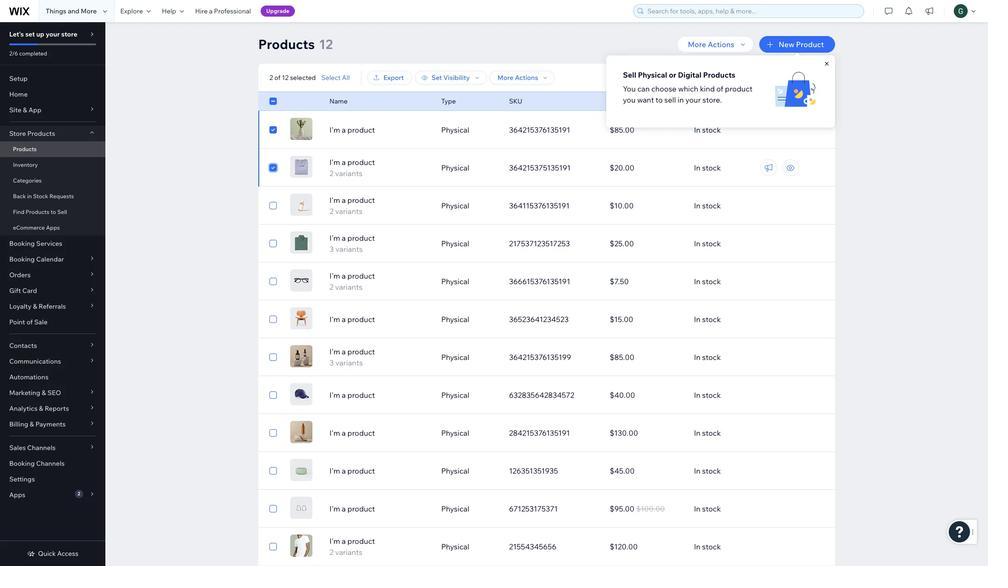 Task type: describe. For each thing, give the bounding box(es) containing it.
physical for 366615376135191
[[441, 277, 469, 286]]

126351351935 link
[[504, 460, 604, 482]]

in stock link for 217537123517253
[[689, 233, 789, 255]]

settings link
[[0, 472, 105, 487]]

in stock link for 366615376135191
[[689, 270, 789, 293]]

3 for 217537123517253
[[330, 245, 334, 254]]

requests
[[49, 193, 74, 200]]

stock for 217537123517253
[[702, 239, 721, 248]]

$95.00
[[610, 504, 635, 514]]

$10.00
[[610, 201, 634, 210]]

setup
[[9, 74, 28, 83]]

set
[[432, 74, 442, 82]]

app
[[29, 106, 41, 114]]

which
[[678, 84, 699, 93]]

your inside sidebar element
[[46, 30, 60, 38]]

in stock for 632835642834572
[[694, 391, 721, 400]]

things
[[46, 7, 66, 15]]

things and more
[[46, 7, 97, 15]]

physical link for 364215376135191
[[436, 119, 504, 141]]

all
[[342, 74, 350, 82]]

sidebar element
[[0, 22, 105, 566]]

11 i'm from the top
[[330, 504, 340, 514]]

& for loyalty
[[33, 302, 37, 311]]

set visibility button
[[415, 71, 487, 85]]

price
[[610, 97, 625, 105]]

explore
[[120, 7, 143, 15]]

select
[[321, 74, 341, 82]]

in for 36523641234523
[[694, 315, 701, 324]]

marketing
[[9, 389, 40, 397]]

help button
[[156, 0, 190, 22]]

i'm a product link for 284215376135191
[[324, 428, 436, 439]]

variants for 364115376135191
[[335, 207, 363, 216]]

217537123517253 link
[[504, 233, 604, 255]]

more actions for more actions popup button
[[688, 40, 735, 49]]

and
[[68, 7, 79, 15]]

name
[[330, 97, 348, 105]]

physical link for 364115376135191
[[436, 195, 504, 217]]

professional
[[214, 7, 251, 15]]

0 vertical spatial 12
[[319, 36, 333, 52]]

& for marketing
[[42, 389, 46, 397]]

let's set up your store
[[9, 30, 77, 38]]

i'm a product link for 671253175371
[[324, 503, 436, 515]]

671253175371 link
[[504, 498, 604, 520]]

in stock link for 21554345656
[[689, 536, 789, 558]]

i'm a product for 632835642834572
[[330, 391, 375, 400]]

in for 21554345656
[[694, 542, 701, 552]]

1 i'm from the top
[[330, 125, 340, 135]]

in stock link for 364215376135191
[[689, 119, 789, 141]]

channels for booking channels
[[36, 460, 65, 468]]

set
[[25, 30, 35, 38]]

stock for 364215376135191
[[702, 125, 721, 135]]

364215375135191 link
[[504, 157, 604, 179]]

& for site
[[23, 106, 27, 114]]

364115376135191 link
[[504, 195, 604, 217]]

in stock link for 364115376135191
[[689, 195, 789, 217]]

booking channels
[[9, 460, 65, 468]]

i'm a product link for 36523641234523
[[324, 314, 436, 325]]

physical for 364115376135191
[[441, 201, 469, 210]]

in for 126351351935
[[694, 466, 701, 476]]

stock for 36523641234523
[[702, 315, 721, 324]]

in for 632835642834572
[[694, 391, 701, 400]]

$15.00 link
[[604, 308, 689, 331]]

$130.00
[[610, 429, 638, 438]]

products inside dropdown button
[[27, 129, 55, 138]]

i'm a product link for 632835642834572
[[324, 390, 436, 401]]

products inside sell physical or digital products you can choose which kind of product you want to sell in your store.
[[703, 70, 736, 80]]

hire a professional link
[[190, 0, 257, 22]]

hire
[[195, 7, 208, 15]]

store.
[[703, 95, 722, 104]]

in for 217537123517253
[[694, 239, 701, 248]]

in stock for 366615376135191
[[694, 277, 721, 286]]

$85.00 for 364215376135191
[[610, 125, 635, 135]]

$7.50
[[610, 277, 629, 286]]

booking calendar
[[9, 255, 64, 264]]

stock for 632835642834572
[[702, 391, 721, 400]]

632835642834572 link
[[504, 384, 604, 406]]

& for analytics
[[39, 405, 43, 413]]

of for 12
[[275, 74, 281, 82]]

284215376135191
[[509, 429, 570, 438]]

i'm a product 3 variants for 217537123517253
[[330, 233, 375, 254]]

select all
[[321, 74, 350, 82]]

access
[[57, 550, 78, 558]]

sell inside sidebar element
[[57, 209, 67, 215]]

quick
[[38, 550, 56, 558]]

new product button
[[760, 36, 835, 53]]

booking calendar button
[[0, 252, 105, 267]]

physical link for 366615376135191
[[436, 270, 504, 293]]

9 i'm from the top
[[330, 429, 340, 438]]

products up "ecommerce apps"
[[26, 209, 49, 215]]

in stock for 126351351935
[[694, 466, 721, 476]]

referrals
[[39, 302, 66, 311]]

$95.00 $100.00
[[610, 504, 665, 514]]

$40.00 link
[[604, 384, 689, 406]]

payments
[[35, 420, 66, 429]]

contacts button
[[0, 338, 105, 354]]

126351351935
[[509, 466, 558, 476]]

366615376135191
[[509, 277, 570, 286]]

new
[[779, 40, 795, 49]]

in stock for 364215376135199
[[694, 353, 721, 362]]

$85.00 link for 364215376135199
[[604, 346, 689, 368]]

i'm a product for 364215376135191
[[330, 125, 375, 135]]

sales channels button
[[0, 440, 105, 456]]

3 i'm from the top
[[330, 196, 340, 205]]

in inside sell physical or digital products you can choose which kind of product you want to sell in your store.
[[678, 95, 684, 104]]

3 for 364215376135199
[[330, 358, 334, 368]]

contacts
[[9, 342, 37, 350]]

physical link for 126351351935
[[436, 460, 504, 482]]

671253175371
[[509, 504, 558, 514]]

physical for 364215376135191
[[441, 125, 469, 135]]

physical for 217537123517253
[[441, 239, 469, 248]]

to inside find products to sell link
[[51, 209, 56, 215]]

sales
[[9, 444, 26, 452]]

284215376135191 link
[[504, 422, 604, 444]]

variants for 364215376135199
[[336, 358, 363, 368]]

physical link for 632835642834572
[[436, 384, 504, 406]]

physical for 632835642834572
[[441, 391, 469, 400]]

point of sale
[[9, 318, 48, 326]]

i'm a product 2 variants for 366615376135191
[[330, 271, 375, 292]]

2 of 12 selected
[[270, 74, 316, 82]]

$20.00
[[610, 163, 635, 172]]

services
[[36, 239, 62, 248]]

categories link
[[0, 173, 105, 189]]

settings
[[9, 475, 35, 484]]

type
[[441, 97, 456, 105]]

analytics
[[9, 405, 38, 413]]

2 for 366615376135191
[[330, 282, 334, 292]]

automations
[[9, 373, 49, 381]]

in stock for 217537123517253
[[694, 239, 721, 248]]

inventory link
[[0, 157, 105, 173]]

physical inside sell physical or digital products you can choose which kind of product you want to sell in your store.
[[638, 70, 667, 80]]

36523641234523
[[509, 315, 569, 324]]

632835642834572
[[509, 391, 575, 400]]

in stock link for 364215375135191
[[689, 157, 789, 179]]

products up 2 of 12 selected
[[258, 36, 315, 52]]

in for 671253175371
[[694, 504, 701, 514]]

back
[[13, 193, 26, 200]]

in stock link for 36523641234523
[[689, 308, 789, 331]]

physical for 671253175371
[[441, 504, 469, 514]]

sale
[[34, 318, 48, 326]]

364215376135199
[[509, 353, 571, 362]]

$25.00
[[610, 239, 634, 248]]

upgrade
[[266, 7, 289, 14]]

physical link for 671253175371
[[436, 498, 504, 520]]

21554345656 link
[[504, 536, 604, 558]]

physical link for 36523641234523
[[436, 308, 504, 331]]

sku
[[509, 97, 523, 105]]

1 vertical spatial 12
[[282, 74, 289, 82]]

of for sale
[[27, 318, 33, 326]]

more actions button
[[489, 71, 555, 85]]

10 i'm from the top
[[330, 466, 340, 476]]

physical for 364215375135191
[[441, 163, 469, 172]]

your inside sell physical or digital products you can choose which kind of product you want to sell in your store.
[[686, 95, 701, 104]]

in stock for 364115376135191
[[694, 201, 721, 210]]

stock for 364215376135199
[[702, 353, 721, 362]]

orders
[[9, 271, 31, 279]]

in for 364215375135191
[[694, 163, 701, 172]]

variants for 364215375135191
[[335, 169, 363, 178]]

364215376135191
[[509, 125, 570, 135]]



Task type: vqa. For each thing, say whether or not it's contained in the screenshot.
BACK "Button"
no



Task type: locate. For each thing, give the bounding box(es) containing it.
digital
[[678, 70, 702, 80]]

i'm a product for 671253175371
[[330, 504, 375, 514]]

variants for 217537123517253
[[336, 245, 363, 254]]

1 variants from the top
[[335, 169, 363, 178]]

0 vertical spatial in
[[678, 95, 684, 104]]

5 stock from the top
[[702, 277, 721, 286]]

1 vertical spatial booking
[[9, 255, 35, 264]]

5 physical link from the top
[[436, 270, 504, 293]]

of left selected
[[275, 74, 281, 82]]

11 in stock link from the top
[[689, 498, 789, 520]]

1 $85.00 from the top
[[610, 125, 635, 135]]

booking inside popup button
[[9, 255, 35, 264]]

i'm a product for 284215376135191
[[330, 429, 375, 438]]

of right the kind
[[717, 84, 724, 93]]

1 i'm a product from the top
[[330, 125, 375, 135]]

1 i'm a product 2 variants from the top
[[330, 158, 375, 178]]

physical for 36523641234523
[[441, 315, 469, 324]]

$120.00 link
[[604, 536, 689, 558]]

0 vertical spatial to
[[656, 95, 663, 104]]

i'm a product link for 364215376135191
[[324, 124, 436, 135]]

& right billing
[[30, 420, 34, 429]]

2 stock from the top
[[702, 163, 721, 172]]

products link
[[0, 141, 105, 157]]

2 in stock from the top
[[694, 163, 721, 172]]

analytics & reports
[[9, 405, 69, 413]]

products 12
[[258, 36, 333, 52]]

0 horizontal spatial 12
[[282, 74, 289, 82]]

$85.00 up $40.00
[[610, 353, 635, 362]]

more actions inside popup button
[[688, 40, 735, 49]]

$25.00 link
[[604, 233, 689, 255]]

more inside button
[[498, 74, 514, 82]]

2 for 21554345656
[[330, 548, 334, 557]]

3 in from the top
[[694, 201, 701, 210]]

12 in stock from the top
[[694, 542, 721, 552]]

stock for 364115376135191
[[702, 201, 721, 210]]

& left seo
[[42, 389, 46, 397]]

3 in stock link from the top
[[689, 195, 789, 217]]

i'm a product 3 variants
[[330, 233, 375, 254], [330, 347, 375, 368]]

36523641234523 link
[[504, 308, 604, 331]]

0 horizontal spatial more actions
[[498, 74, 538, 82]]

3 variants from the top
[[336, 245, 363, 254]]

1 vertical spatial more
[[688, 40, 706, 49]]

21554345656
[[509, 542, 557, 552]]

3 i'm a product from the top
[[330, 391, 375, 400]]

3 i'm a product link from the top
[[324, 390, 436, 401]]

0 vertical spatial apps
[[46, 224, 60, 231]]

1 horizontal spatial your
[[686, 95, 701, 104]]

of inside sell physical or digital products you can choose which kind of product you want to sell in your store.
[[717, 84, 724, 93]]

1 vertical spatial $85.00
[[610, 353, 635, 362]]

1 in stock from the top
[[694, 125, 721, 135]]

$85.00 link down want
[[604, 119, 689, 141]]

$45.00
[[610, 466, 635, 476]]

in for 364115376135191
[[694, 201, 701, 210]]

9 in stock from the top
[[694, 429, 721, 438]]

0 horizontal spatial to
[[51, 209, 56, 215]]

physical link for 364215376135199
[[436, 346, 504, 368]]

i'm a product for 36523641234523
[[330, 315, 375, 324]]

$85.00 link for 364215376135191
[[604, 119, 689, 141]]

more up sku on the right top
[[498, 74, 514, 82]]

your down which
[[686, 95, 701, 104]]

product inside sell physical or digital products you can choose which kind of product you want to sell in your store.
[[725, 84, 753, 93]]

2/6
[[9, 50, 18, 57]]

0 horizontal spatial sell
[[57, 209, 67, 215]]

booking channels link
[[0, 456, 105, 472]]

you
[[623, 84, 636, 93]]

0 horizontal spatial in
[[27, 193, 32, 200]]

7 in stock from the top
[[694, 353, 721, 362]]

inventory up the categories
[[13, 161, 38, 168]]

1 horizontal spatial inventory
[[694, 97, 723, 105]]

0 vertical spatial actions
[[708, 40, 735, 49]]

5 in from the top
[[694, 277, 701, 286]]

2 vertical spatial of
[[27, 318, 33, 326]]

i'm a product 3 variants for 364215376135199
[[330, 347, 375, 368]]

inventory inside sidebar element
[[13, 161, 38, 168]]

i'm a product 2 variants for 364215375135191
[[330, 158, 375, 178]]

site & app button
[[0, 102, 105, 118]]

$7.50 link
[[604, 270, 689, 293]]

6 variants from the top
[[335, 548, 363, 557]]

9 stock from the top
[[702, 429, 721, 438]]

1 horizontal spatial actions
[[708, 40, 735, 49]]

communications
[[9, 357, 61, 366]]

1 vertical spatial inventory
[[13, 161, 38, 168]]

0 vertical spatial i'm a product 3 variants
[[330, 233, 375, 254]]

0 vertical spatial sell
[[623, 70, 637, 80]]

marketing & seo
[[9, 389, 61, 397]]

8 stock from the top
[[702, 391, 721, 400]]

0 vertical spatial of
[[275, 74, 281, 82]]

3
[[330, 245, 334, 254], [330, 358, 334, 368]]

6 in from the top
[[694, 315, 701, 324]]

& for billing
[[30, 420, 34, 429]]

physical link for 217537123517253
[[436, 233, 504, 255]]

0 vertical spatial channels
[[27, 444, 56, 452]]

physical link for 21554345656
[[436, 536, 504, 558]]

2 in from the top
[[694, 163, 701, 172]]

stock for 671253175371
[[702, 504, 721, 514]]

to inside sell physical or digital products you can choose which kind of product you want to sell in your store.
[[656, 95, 663, 104]]

to
[[656, 95, 663, 104], [51, 209, 56, 215]]

9 in from the top
[[694, 429, 701, 438]]

more actions up digital
[[688, 40, 735, 49]]

12 i'm from the top
[[330, 537, 340, 546]]

in for 284215376135191
[[694, 429, 701, 438]]

in stock link for 284215376135191
[[689, 422, 789, 444]]

2 variants from the top
[[335, 207, 363, 216]]

2 i'm a product from the top
[[330, 315, 375, 324]]

more actions for more actions button
[[498, 74, 538, 82]]

back in stock requests link
[[0, 189, 105, 204]]

$85.00 down the price
[[610, 125, 635, 135]]

channels inside popup button
[[27, 444, 56, 452]]

366615376135191 link
[[504, 270, 604, 293]]

actions for more actions button
[[515, 74, 538, 82]]

apps down settings
[[9, 491, 25, 499]]

7 physical link from the top
[[436, 346, 504, 368]]

1 vertical spatial $85.00 link
[[604, 346, 689, 368]]

channels for sales channels
[[27, 444, 56, 452]]

1 horizontal spatial in
[[678, 95, 684, 104]]

8 in stock from the top
[[694, 391, 721, 400]]

visibility
[[444, 74, 470, 82]]

364215376135199 link
[[504, 346, 604, 368]]

7 in stock link from the top
[[689, 346, 789, 368]]

more for more actions button
[[498, 74, 514, 82]]

2 physical link from the top
[[436, 157, 504, 179]]

2 i'm a product link from the top
[[324, 314, 436, 325]]

ecommerce
[[13, 224, 45, 231]]

variants
[[335, 169, 363, 178], [335, 207, 363, 216], [336, 245, 363, 254], [335, 282, 363, 292], [336, 358, 363, 368], [335, 548, 363, 557]]

10 in stock from the top
[[694, 466, 721, 476]]

5 variants from the top
[[336, 358, 363, 368]]

4 i'm a product link from the top
[[324, 428, 436, 439]]

in for 364215376135199
[[694, 353, 701, 362]]

stock for 126351351935
[[702, 466, 721, 476]]

$85.00 link
[[604, 119, 689, 141], [604, 346, 689, 368]]

4 stock from the top
[[702, 239, 721, 248]]

more right and
[[81, 7, 97, 15]]

booking down ecommerce
[[9, 239, 35, 248]]

1 vertical spatial to
[[51, 209, 56, 215]]

2 $85.00 link from the top
[[604, 346, 689, 368]]

5 i'm from the top
[[330, 271, 340, 281]]

export button
[[367, 71, 412, 85]]

12 left selected
[[282, 74, 289, 82]]

actions up sku on the right top
[[515, 74, 538, 82]]

3 stock from the top
[[702, 201, 721, 210]]

12 in stock link from the top
[[689, 536, 789, 558]]

0 horizontal spatial actions
[[515, 74, 538, 82]]

ecommerce apps
[[13, 224, 60, 231]]

1 $85.00 link from the top
[[604, 119, 689, 141]]

5 in stock link from the top
[[689, 270, 789, 293]]

in stock link for 632835642834572
[[689, 384, 789, 406]]

in
[[694, 125, 701, 135], [694, 163, 701, 172], [694, 201, 701, 210], [694, 239, 701, 248], [694, 277, 701, 286], [694, 315, 701, 324], [694, 353, 701, 362], [694, 391, 701, 400], [694, 429, 701, 438], [694, 466, 701, 476], [694, 504, 701, 514], [694, 542, 701, 552]]

completed
[[19, 50, 47, 57]]

sell physical or digital products you can choose which kind of product you want to sell in your store.
[[623, 70, 753, 104]]

in right back
[[27, 193, 32, 200]]

12 physical link from the top
[[436, 536, 504, 558]]

more inside popup button
[[688, 40, 706, 49]]

4 in stock from the top
[[694, 239, 721, 248]]

more actions up sku on the right top
[[498, 74, 538, 82]]

marketing & seo button
[[0, 385, 105, 401]]

in stock
[[694, 125, 721, 135], [694, 163, 721, 172], [694, 201, 721, 210], [694, 239, 721, 248], [694, 277, 721, 286], [694, 315, 721, 324], [694, 353, 721, 362], [694, 391, 721, 400], [694, 429, 721, 438], [694, 466, 721, 476], [694, 504, 721, 514], [694, 542, 721, 552]]

booking up settings
[[9, 460, 35, 468]]

billing
[[9, 420, 28, 429]]

physical for 284215376135191
[[441, 429, 469, 438]]

12 up select
[[319, 36, 333, 52]]

store products button
[[0, 126, 105, 141]]

seo
[[47, 389, 61, 397]]

stock for 364215375135191
[[702, 163, 721, 172]]

0 vertical spatial more actions
[[688, 40, 735, 49]]

card
[[22, 287, 37, 295]]

1 horizontal spatial more
[[498, 74, 514, 82]]

4 i'm from the top
[[330, 233, 340, 243]]

ecommerce apps link
[[0, 220, 105, 236]]

1 vertical spatial actions
[[515, 74, 538, 82]]

you
[[623, 95, 636, 104]]

0 horizontal spatial apps
[[9, 491, 25, 499]]

loyalty & referrals button
[[0, 299, 105, 314]]

gift card button
[[0, 283, 105, 299]]

i'm a product for 126351351935
[[330, 466, 375, 476]]

your right up
[[46, 30, 60, 38]]

1 stock from the top
[[702, 125, 721, 135]]

1 vertical spatial 3
[[330, 358, 334, 368]]

upgrade button
[[261, 6, 295, 17]]

in stock for 364215376135191
[[694, 125, 721, 135]]

variants for 366615376135191
[[335, 282, 363, 292]]

2 for 364215375135191
[[330, 169, 334, 178]]

actions inside button
[[515, 74, 538, 82]]

1 vertical spatial apps
[[9, 491, 25, 499]]

6 i'm a product link from the top
[[324, 503, 436, 515]]

6 i'm a product from the top
[[330, 504, 375, 514]]

1 vertical spatial more actions
[[498, 74, 538, 82]]

10 physical link from the top
[[436, 460, 504, 482]]

11 in stock from the top
[[694, 504, 721, 514]]

2
[[270, 74, 273, 82], [330, 169, 334, 178], [330, 207, 334, 216], [330, 282, 334, 292], [78, 491, 80, 497], [330, 548, 334, 557]]

6 in stock from the top
[[694, 315, 721, 324]]

stock for 284215376135191
[[702, 429, 721, 438]]

1 horizontal spatial apps
[[46, 224, 60, 231]]

i'm a product link for 126351351935
[[324, 466, 436, 477]]

products down store
[[13, 146, 37, 153]]

i'm a product 2 variants for 21554345656
[[330, 537, 375, 557]]

inventory down the kind
[[694, 97, 723, 105]]

2 horizontal spatial of
[[717, 84, 724, 93]]

site
[[9, 106, 21, 114]]

1 horizontal spatial to
[[656, 95, 663, 104]]

12 stock from the top
[[702, 542, 721, 552]]

products up products link
[[27, 129, 55, 138]]

2 vertical spatial more
[[498, 74, 514, 82]]

1 vertical spatial in
[[27, 193, 32, 200]]

5 i'm a product link from the top
[[324, 466, 436, 477]]

in stock for 364215375135191
[[694, 163, 721, 172]]

selected
[[290, 74, 316, 82]]

2/6 completed
[[9, 50, 47, 57]]

217537123517253
[[509, 239, 570, 248]]

physical link for 364215375135191
[[436, 157, 504, 179]]

in stock link for 364215376135199
[[689, 346, 789, 368]]

2 for 364115376135191
[[330, 207, 334, 216]]

$85.00 for 364215376135199
[[610, 353, 635, 362]]

None checkbox
[[270, 124, 277, 135], [270, 162, 277, 173], [270, 503, 277, 515], [270, 541, 277, 552], [270, 124, 277, 135], [270, 162, 277, 173], [270, 503, 277, 515], [270, 541, 277, 552]]

0 vertical spatial 3
[[330, 245, 334, 254]]

product
[[796, 40, 824, 49]]

1 i'm a product 3 variants from the top
[[330, 233, 375, 254]]

& right site
[[23, 106, 27, 114]]

6 i'm from the top
[[330, 315, 340, 324]]

apps down find products to sell link
[[46, 224, 60, 231]]

2 inside sidebar element
[[78, 491, 80, 497]]

2 booking from the top
[[9, 255, 35, 264]]

physical for 21554345656
[[441, 542, 469, 552]]

store products
[[9, 129, 55, 138]]

physical for 364215376135199
[[441, 353, 469, 362]]

6 in stock link from the top
[[689, 308, 789, 331]]

None checkbox
[[270, 96, 277, 107], [270, 200, 277, 211], [270, 238, 277, 249], [270, 276, 277, 287], [270, 314, 277, 325], [270, 352, 277, 363], [270, 390, 277, 401], [270, 428, 277, 439], [270, 466, 277, 477], [270, 96, 277, 107], [270, 200, 277, 211], [270, 238, 277, 249], [270, 276, 277, 287], [270, 314, 277, 325], [270, 352, 277, 363], [270, 390, 277, 401], [270, 428, 277, 439], [270, 466, 277, 477]]

in stock link for 126351351935
[[689, 460, 789, 482]]

$85.00 link up $40.00 'link'
[[604, 346, 689, 368]]

3 booking from the top
[[9, 460, 35, 468]]

$100.00
[[636, 504, 665, 514]]

2 i'm from the top
[[330, 158, 340, 167]]

4 i'm a product from the top
[[330, 429, 375, 438]]

i'm a product 2 variants
[[330, 158, 375, 178], [330, 196, 375, 216], [330, 271, 375, 292], [330, 537, 375, 557]]

0 vertical spatial $85.00 link
[[604, 119, 689, 141]]

in for 366615376135191
[[694, 277, 701, 286]]

more up digital
[[688, 40, 706, 49]]

3 in stock from the top
[[694, 201, 721, 210]]

9 physical link from the top
[[436, 422, 504, 444]]

of left sale
[[27, 318, 33, 326]]

2 horizontal spatial more
[[688, 40, 706, 49]]

10 stock from the top
[[702, 466, 721, 476]]

10 in from the top
[[694, 466, 701, 476]]

more for more actions popup button
[[688, 40, 706, 49]]

4 variants from the top
[[335, 282, 363, 292]]

actions inside popup button
[[708, 40, 735, 49]]

0 horizontal spatial your
[[46, 30, 60, 38]]

4 in stock link from the top
[[689, 233, 789, 255]]

12 in from the top
[[694, 542, 701, 552]]

1 vertical spatial of
[[717, 84, 724, 93]]

actions down search for tools, apps, help & more... field
[[708, 40, 735, 49]]

in stock for 36523641234523
[[694, 315, 721, 324]]

3 i'm a product 2 variants from the top
[[330, 271, 375, 292]]

7 i'm from the top
[[330, 347, 340, 356]]

point
[[9, 318, 25, 326]]

& right the loyalty
[[33, 302, 37, 311]]

channels up booking channels
[[27, 444, 56, 452]]

1 physical link from the top
[[436, 119, 504, 141]]

0 vertical spatial inventory
[[694, 97, 723, 105]]

6 stock from the top
[[702, 315, 721, 324]]

5 in stock from the top
[[694, 277, 721, 286]]

$120.00
[[610, 542, 638, 552]]

sell down requests
[[57, 209, 67, 215]]

1 in stock link from the top
[[689, 119, 789, 141]]

booking for booking services
[[9, 239, 35, 248]]

1 horizontal spatial of
[[275, 74, 281, 82]]

sell inside sell physical or digital products you can choose which kind of product you want to sell in your store.
[[623, 70, 637, 80]]

help
[[162, 7, 176, 15]]

more actions inside button
[[498, 74, 538, 82]]

in inside back in stock requests link
[[27, 193, 32, 200]]

7 in from the top
[[694, 353, 701, 362]]

0 vertical spatial more
[[81, 7, 97, 15]]

physical link for 284215376135191
[[436, 422, 504, 444]]

home
[[9, 90, 28, 98]]

hire a professional
[[195, 7, 251, 15]]

store
[[9, 129, 26, 138]]

11 physical link from the top
[[436, 498, 504, 520]]

sell up you in the right top of the page
[[623, 70, 637, 80]]

sales channels
[[9, 444, 56, 452]]

5 i'm a product from the top
[[330, 466, 375, 476]]

1 vertical spatial i'm a product 3 variants
[[330, 347, 375, 368]]

1 i'm a product link from the top
[[324, 124, 436, 135]]

6 physical link from the top
[[436, 308, 504, 331]]

8 in stock link from the top
[[689, 384, 789, 406]]

364115376135191
[[509, 201, 570, 210]]

a
[[209, 7, 213, 15], [342, 125, 346, 135], [342, 158, 346, 167], [342, 196, 346, 205], [342, 233, 346, 243], [342, 271, 346, 281], [342, 315, 346, 324], [342, 347, 346, 356], [342, 391, 346, 400], [342, 429, 346, 438], [342, 466, 346, 476], [342, 504, 346, 514], [342, 537, 346, 546]]

1 horizontal spatial 12
[[319, 36, 333, 52]]

2 $85.00 from the top
[[610, 353, 635, 362]]

more
[[81, 7, 97, 15], [688, 40, 706, 49], [498, 74, 514, 82]]

1 horizontal spatial more actions
[[688, 40, 735, 49]]

4 i'm a product 2 variants from the top
[[330, 537, 375, 557]]

select all button
[[321, 74, 350, 82]]

i'm a product 2 variants for 364115376135191
[[330, 196, 375, 216]]

4 in from the top
[[694, 239, 701, 248]]

10 in stock link from the top
[[689, 460, 789, 482]]

1 booking from the top
[[9, 239, 35, 248]]

8 in from the top
[[694, 391, 701, 400]]

2 in stock link from the top
[[689, 157, 789, 179]]

actions for more actions popup button
[[708, 40, 735, 49]]

channels up settings link
[[36, 460, 65, 468]]

variants for 21554345656
[[335, 548, 363, 557]]

to left the sell
[[656, 95, 663, 104]]

in stock link for 671253175371
[[689, 498, 789, 520]]

4 physical link from the top
[[436, 233, 504, 255]]

find products to sell
[[13, 209, 67, 215]]

physical for 126351351935
[[441, 466, 469, 476]]

Search for tools, apps, help & more... field
[[645, 5, 861, 18]]

1 vertical spatial sell
[[57, 209, 67, 215]]

communications button
[[0, 354, 105, 369]]

to down back in stock requests link
[[51, 209, 56, 215]]

up
[[36, 30, 44, 38]]

2 3 from the top
[[330, 358, 334, 368]]

0 horizontal spatial more
[[81, 7, 97, 15]]

3 physical link from the top
[[436, 195, 504, 217]]

i'm
[[330, 125, 340, 135], [330, 158, 340, 167], [330, 196, 340, 205], [330, 233, 340, 243], [330, 271, 340, 281], [330, 315, 340, 324], [330, 347, 340, 356], [330, 391, 340, 400], [330, 429, 340, 438], [330, 466, 340, 476], [330, 504, 340, 514], [330, 537, 340, 546]]

in stock for 284215376135191
[[694, 429, 721, 438]]

2 vertical spatial booking
[[9, 460, 35, 468]]

stock
[[33, 193, 48, 200]]

booking up orders
[[9, 255, 35, 264]]

0 horizontal spatial of
[[27, 318, 33, 326]]

$85.00
[[610, 125, 635, 135], [610, 353, 635, 362]]

& left reports
[[39, 405, 43, 413]]

setup link
[[0, 71, 105, 86]]

products up the kind
[[703, 70, 736, 80]]

of inside "point of sale" link
[[27, 318, 33, 326]]

1 vertical spatial your
[[686, 95, 701, 104]]

booking for booking channels
[[9, 460, 35, 468]]

8 physical link from the top
[[436, 384, 504, 406]]

0 vertical spatial $85.00
[[610, 125, 635, 135]]

booking for booking calendar
[[9, 255, 35, 264]]

$15.00
[[610, 315, 634, 324]]

0 vertical spatial your
[[46, 30, 60, 38]]

8 i'm from the top
[[330, 391, 340, 400]]

in for 364215376135191
[[694, 125, 701, 135]]

channels
[[27, 444, 56, 452], [36, 460, 65, 468]]

back in stock requests
[[13, 193, 74, 200]]

0 vertical spatial booking
[[9, 239, 35, 248]]

11 stock from the top
[[702, 504, 721, 514]]

2 i'm a product 3 variants from the top
[[330, 347, 375, 368]]

7 stock from the top
[[702, 353, 721, 362]]

1 horizontal spatial sell
[[623, 70, 637, 80]]

in right the sell
[[678, 95, 684, 104]]

0 horizontal spatial inventory
[[13, 161, 38, 168]]

2 i'm a product 2 variants from the top
[[330, 196, 375, 216]]

1 vertical spatial channels
[[36, 460, 65, 468]]

orders button
[[0, 267, 105, 283]]

11 in from the top
[[694, 504, 701, 514]]



